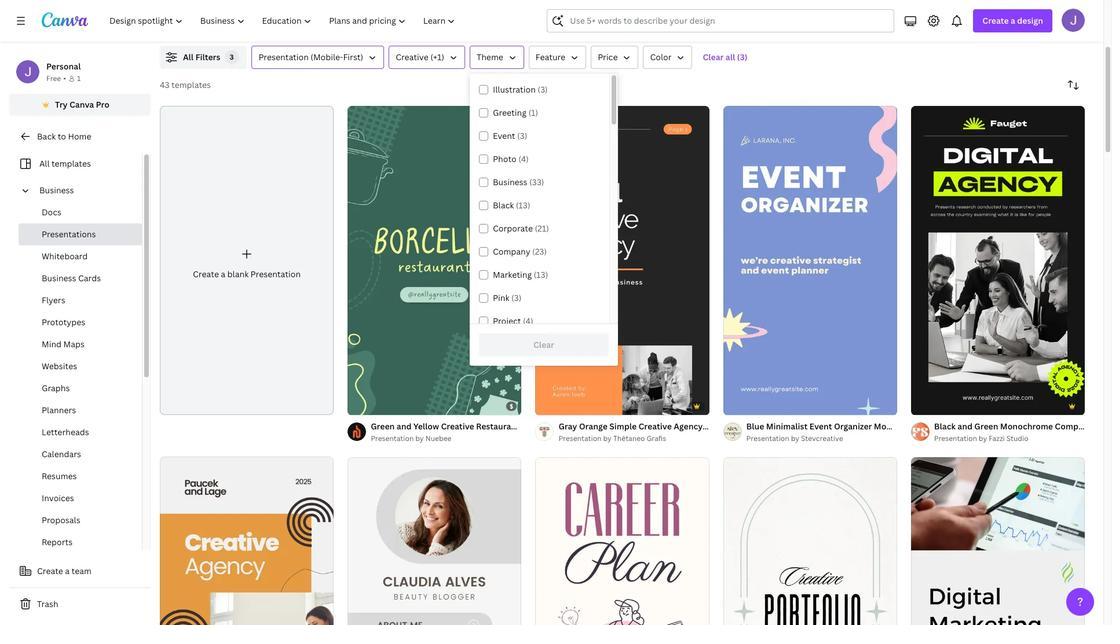 Task type: vqa. For each thing, say whether or not it's contained in the screenshot.


Task type: describe. For each thing, give the bounding box(es) containing it.
create a blank presentation link
[[160, 106, 334, 415]]

templates for all templates
[[52, 158, 91, 169]]

create a blank presentation
[[193, 269, 301, 280]]

business cards link
[[19, 268, 142, 290]]

presentation (mobile-first)
[[259, 52, 363, 63]]

yellow
[[413, 421, 439, 432]]

presentation (mobile-first) button
[[252, 46, 384, 69]]

green and yellow creative restaurant promotion mobile first presentation link
[[371, 420, 665, 433]]

graphs link
[[19, 378, 142, 400]]

corporate (21)
[[493, 223, 549, 234]]

presentations
[[42, 229, 96, 240]]

marketing
[[493, 269, 532, 280]]

illustration (3)
[[493, 84, 548, 95]]

gray
[[559, 421, 577, 432]]

of for blue minimalist event organizer mobile presentation
[[736, 402, 745, 410]]

whiteboard
[[42, 251, 88, 262]]

mobile inside blue minimalist event organizer mobile presentation presentation by stevcreative
[[874, 421, 901, 432]]

gray orange simple creative agency responsive presentation image
[[535, 106, 709, 415]]

creative inside button
[[396, 52, 428, 63]]

mobile inside green and yellow creative restaurant promotion mobile first presentation presentation by nuebee
[[565, 421, 592, 432]]

personal
[[46, 61, 81, 72]]

all for all templates
[[39, 158, 50, 169]]

theme
[[477, 52, 503, 63]]

create a design button
[[973, 9, 1052, 32]]

prototypes
[[42, 317, 85, 328]]

photo (4)
[[493, 153, 529, 164]]

organizer
[[834, 421, 872, 432]]

43 templates
[[160, 79, 211, 90]]

back to home link
[[9, 125, 151, 148]]

trash
[[37, 599, 58, 610]]

trash link
[[9, 593, 151, 616]]

project (4)
[[493, 316, 533, 327]]

illustration
[[493, 84, 536, 95]]

beige creative graphic designer mobile-first presentation image
[[348, 457, 521, 626]]

whiteboard link
[[19, 246, 142, 268]]

a for team
[[65, 566, 70, 577]]

by inside gray orange simple creative agency responsive presentation presentation by thētaneo grafis
[[603, 434, 612, 443]]

presentation by thētaneo grafis link
[[559, 433, 709, 445]]

to
[[58, 131, 66, 142]]

43
[[160, 79, 169, 90]]

presentation by fazzi studio
[[934, 434, 1028, 443]]

presentation inside the create a blank presentation element
[[251, 269, 301, 280]]

jacob simon image
[[1062, 9, 1085, 32]]

4 by from the left
[[979, 434, 987, 443]]

(4) for photo (4)
[[518, 153, 529, 164]]

blue minimalist event organizer mobile presentation image
[[723, 106, 897, 415]]

feature
[[536, 52, 565, 63]]

presentation down green
[[371, 434, 414, 443]]

corporate
[[493, 223, 533, 234]]

create a design
[[983, 15, 1043, 26]]

3
[[230, 52, 234, 62]]

$
[[510, 402, 514, 410]]

white and green minimalist creative portfolio mobile first presentation image
[[723, 457, 897, 626]]

proposals link
[[19, 510, 142, 532]]

invoices
[[42, 493, 74, 504]]

10 for gray
[[559, 402, 567, 410]]

create a team
[[37, 566, 91, 577]]

creative for gray
[[639, 421, 672, 432]]

1 of 9
[[356, 402, 375, 410]]

1 for green
[[356, 402, 359, 410]]

nuebee
[[425, 434, 451, 443]]

1 right • in the top of the page
[[77, 74, 81, 83]]

black (13)
[[493, 200, 530, 211]]

presentation up 'presentation by fazzi studio'
[[903, 421, 954, 432]]

creative (+1) button
[[389, 46, 465, 69]]

(4) for project (4)
[[523, 316, 533, 327]]

pink
[[493, 292, 509, 303]]

company
[[493, 246, 530, 257]]

price
[[598, 52, 618, 63]]

black
[[493, 200, 514, 211]]

free
[[46, 74, 61, 83]]

promotion
[[521, 421, 563, 432]]

a for design
[[1011, 15, 1015, 26]]

flyers link
[[19, 290, 142, 312]]

maps
[[63, 339, 85, 350]]

thētaneo
[[613, 434, 645, 443]]

first
[[594, 421, 612, 432]]

mind
[[42, 339, 61, 350]]

(1)
[[528, 107, 538, 118]]

black and green monochrome company pitch deck mobile-first presentation image
[[911, 106, 1085, 415]]

presentation down blue
[[746, 434, 789, 443]]

10 for blue
[[747, 402, 754, 410]]

(3) inside button
[[737, 52, 747, 63]]

presentation inside presentation (mobile-first) button
[[259, 52, 309, 63]]

creative (+1)
[[396, 52, 444, 63]]

marketing (13)
[[493, 269, 548, 280]]

0 horizontal spatial event
[[493, 130, 515, 141]]

business for business (33)
[[493, 177, 527, 188]]

resumes
[[42, 471, 77, 482]]

color button
[[643, 46, 692, 69]]

proposals
[[42, 515, 80, 526]]

color
[[650, 52, 672, 63]]

try
[[55, 99, 68, 110]]

free •
[[46, 74, 66, 83]]

1 of 10 link for simple
[[535, 106, 709, 415]]

templates for 43 templates
[[171, 79, 211, 90]]

by inside green and yellow creative restaurant promotion mobile first presentation presentation by nuebee
[[415, 434, 424, 443]]

pink (3)
[[493, 292, 521, 303]]

by inside blue minimalist event organizer mobile presentation presentation by stevcreative
[[791, 434, 799, 443]]

prototypes link
[[19, 312, 142, 334]]

1 of 10 for gray
[[544, 402, 567, 410]]

websites link
[[19, 356, 142, 378]]

restaurant
[[476, 421, 519, 432]]

clear all (3)
[[703, 52, 747, 63]]

presentation by stevcreative link
[[746, 433, 897, 445]]

calendars
[[42, 449, 81, 460]]

responsive
[[705, 421, 750, 432]]



Task type: locate. For each thing, give the bounding box(es) containing it.
1 horizontal spatial 10
[[747, 402, 754, 410]]

1 by from the left
[[415, 434, 424, 443]]

of for green and yellow creative restaurant promotion mobile first presentation
[[361, 402, 369, 410]]

mobile left 'first'
[[565, 421, 592, 432]]

Sort by button
[[1062, 74, 1085, 97]]

0 vertical spatial (4)
[[518, 153, 529, 164]]

a left blank
[[221, 269, 225, 280]]

mind maps link
[[19, 334, 142, 356]]

10
[[559, 402, 567, 410], [747, 402, 754, 410]]

reports link
[[19, 532, 142, 554]]

resumes link
[[19, 466, 142, 488]]

1 of 9 link
[[348, 106, 521, 415]]

(23)
[[532, 246, 547, 257]]

(3) up (1)
[[538, 84, 548, 95]]

project
[[493, 316, 521, 327]]

•
[[63, 74, 66, 83]]

greeting (1)
[[493, 107, 538, 118]]

(13) for marketing (13)
[[534, 269, 548, 280]]

clear for clear all (3)
[[703, 52, 724, 63]]

of up promotion
[[549, 402, 557, 410]]

1 horizontal spatial templates
[[171, 79, 211, 90]]

a left design
[[1011, 15, 1015, 26]]

1 horizontal spatial create
[[193, 269, 219, 280]]

1 mobile from the left
[[565, 421, 592, 432]]

all for all filters
[[183, 52, 194, 63]]

blue white creative professional modern business digital marketing agency mobile presentation template image
[[911, 457, 1085, 626]]

of for gray orange simple creative agency responsive presentation
[[549, 402, 557, 410]]

0 vertical spatial a
[[1011, 15, 1015, 26]]

reports
[[42, 537, 73, 548]]

cards
[[78, 273, 101, 284]]

10 up blue
[[747, 402, 754, 410]]

docs
[[42, 207, 61, 218]]

clear all (3) button
[[697, 46, 753, 69]]

presentation right blank
[[251, 269, 301, 280]]

by down minimalist
[[791, 434, 799, 443]]

back to home
[[37, 131, 91, 142]]

mobile right organizer
[[874, 421, 901, 432]]

1 10 from the left
[[559, 402, 567, 410]]

business (33)
[[493, 177, 544, 188]]

all templates
[[39, 158, 91, 169]]

team
[[72, 566, 91, 577]]

create
[[983, 15, 1009, 26], [193, 269, 219, 280], [37, 566, 63, 577]]

green and yellow creative restaurant promotion mobile first presentation image
[[348, 106, 521, 415]]

business for business cards
[[42, 273, 76, 284]]

create for create a team
[[37, 566, 63, 577]]

2 mobile from the left
[[874, 421, 901, 432]]

2 vertical spatial a
[[65, 566, 70, 577]]

1 horizontal spatial a
[[221, 269, 225, 280]]

(3) for pink (3)
[[511, 292, 521, 303]]

all templates link
[[16, 153, 135, 175]]

(4) right project
[[523, 316, 533, 327]]

0 horizontal spatial clear
[[533, 339, 554, 350]]

None search field
[[547, 9, 894, 32]]

orange white creative agency mobile-first presentation image
[[160, 457, 334, 626]]

Search search field
[[570, 10, 887, 32]]

back
[[37, 131, 56, 142]]

home
[[68, 131, 91, 142]]

mind maps
[[42, 339, 85, 350]]

simple
[[609, 421, 637, 432]]

of
[[361, 402, 369, 410], [549, 402, 557, 410], [736, 402, 745, 410]]

all down back
[[39, 158, 50, 169]]

3 of from the left
[[736, 402, 745, 410]]

2 horizontal spatial create
[[983, 15, 1009, 26]]

(4) right photo
[[518, 153, 529, 164]]

1 of 10 link
[[535, 106, 709, 415], [723, 106, 897, 415]]

a inside dropdown button
[[1011, 15, 1015, 26]]

1 horizontal spatial creative
[[441, 421, 474, 432]]

blue minimalist event organizer mobile presentation presentation by stevcreative
[[746, 421, 954, 443]]

0 horizontal spatial a
[[65, 566, 70, 577]]

0 horizontal spatial all
[[39, 158, 50, 169]]

agency
[[674, 421, 703, 432]]

create left blank
[[193, 269, 219, 280]]

business inside 'link'
[[42, 273, 76, 284]]

1 of from the left
[[361, 402, 369, 410]]

of left 9
[[361, 402, 369, 410]]

0 horizontal spatial 10
[[559, 402, 567, 410]]

letterheads
[[42, 427, 89, 438]]

1 horizontal spatial mobile
[[874, 421, 901, 432]]

top level navigation element
[[102, 9, 465, 32]]

0 vertical spatial (13)
[[516, 200, 530, 211]]

design
[[1017, 15, 1043, 26]]

create for create a design
[[983, 15, 1009, 26]]

1 horizontal spatial clear
[[703, 52, 724, 63]]

creative up presentation by nuebee link
[[441, 421, 474, 432]]

1 1 of 10 link from the left
[[535, 106, 709, 415]]

1 of 10 link for event
[[723, 106, 897, 415]]

event up photo
[[493, 130, 515, 141]]

0 vertical spatial event
[[493, 130, 515, 141]]

1 up the responsive
[[731, 402, 735, 410]]

0 vertical spatial create
[[983, 15, 1009, 26]]

business up docs
[[39, 185, 74, 196]]

flyers
[[42, 295, 65, 306]]

and
[[397, 421, 411, 432]]

business down photo (4)
[[493, 177, 527, 188]]

(3) for illustration (3)
[[538, 84, 548, 95]]

presentation inside presentation by fazzi studio link
[[934, 434, 977, 443]]

0 horizontal spatial of
[[361, 402, 369, 410]]

(3) for event (3)
[[517, 130, 527, 141]]

event up stevcreative
[[809, 421, 832, 432]]

(3) down greeting (1)
[[517, 130, 527, 141]]

(13) for black (13)
[[516, 200, 530, 211]]

canva
[[69, 99, 94, 110]]

try canva pro button
[[9, 94, 151, 116]]

1 vertical spatial templates
[[52, 158, 91, 169]]

0 horizontal spatial 1 of 10
[[544, 402, 567, 410]]

0 vertical spatial clear
[[703, 52, 724, 63]]

(13) right black
[[516, 200, 530, 211]]

1 horizontal spatial 1 of 10
[[731, 402, 754, 410]]

gray orange simple creative agency responsive presentation link
[[559, 420, 802, 433]]

0 horizontal spatial 1 of 10 link
[[535, 106, 709, 415]]

creative up grafis
[[639, 421, 672, 432]]

1 vertical spatial (4)
[[523, 316, 533, 327]]

planners link
[[19, 400, 142, 422]]

event
[[493, 130, 515, 141], [809, 421, 832, 432]]

(3) right all
[[737, 52, 747, 63]]

all left filters
[[183, 52, 194, 63]]

(4)
[[518, 153, 529, 164], [523, 316, 533, 327]]

9
[[371, 402, 375, 410]]

create left design
[[983, 15, 1009, 26]]

presentation by nuebee link
[[371, 433, 521, 445]]

by left 'fazzi'
[[979, 434, 987, 443]]

creative for green
[[441, 421, 474, 432]]

green and yellow creative restaurant promotion mobile first presentation presentation by nuebee
[[371, 421, 665, 443]]

3 filter options selected element
[[225, 50, 239, 64]]

clear for clear
[[533, 339, 554, 350]]

creative inside green and yellow creative restaurant promotion mobile first presentation presentation by nuebee
[[441, 421, 474, 432]]

1 vertical spatial clear
[[533, 339, 554, 350]]

3 by from the left
[[791, 434, 799, 443]]

(+1)
[[430, 52, 444, 63]]

1 for blue
[[731, 402, 735, 410]]

1 of 10 for blue
[[731, 402, 754, 410]]

blank
[[227, 269, 249, 280]]

event inside blue minimalist event organizer mobile presentation presentation by stevcreative
[[809, 421, 832, 432]]

creative left (+1)
[[396, 52, 428, 63]]

a for blank
[[221, 269, 225, 280]]

1 left 9
[[356, 402, 359, 410]]

(3) right pink on the top left
[[511, 292, 521, 303]]

2 10 from the left
[[747, 402, 754, 410]]

green
[[371, 421, 395, 432]]

(21)
[[535, 223, 549, 234]]

grafis
[[647, 434, 666, 443]]

10 up gray
[[559, 402, 567, 410]]

clear button
[[479, 334, 609, 357]]

1 vertical spatial all
[[39, 158, 50, 169]]

0 vertical spatial all
[[183, 52, 194, 63]]

2 1 of 10 from the left
[[731, 402, 754, 410]]

create a blank presentation element
[[160, 106, 334, 415]]

1 up promotion
[[544, 402, 547, 410]]

first)
[[343, 52, 363, 63]]

2 of from the left
[[549, 402, 557, 410]]

templates down back to home
[[52, 158, 91, 169]]

1 1 of 10 from the left
[[544, 402, 567, 410]]

1 for gray
[[544, 402, 547, 410]]

1 horizontal spatial (13)
[[534, 269, 548, 280]]

1 vertical spatial (13)
[[534, 269, 548, 280]]

2 horizontal spatial a
[[1011, 15, 1015, 26]]

pink and purple minimalist illustrated career plan presentation (mobile-first) image
[[535, 457, 709, 626]]

creative inside gray orange simple creative agency responsive presentation presentation by thētaneo grafis
[[639, 421, 672, 432]]

0 horizontal spatial create
[[37, 566, 63, 577]]

2 by from the left
[[603, 434, 612, 443]]

studio
[[1006, 434, 1028, 443]]

websites
[[42, 361, 77, 372]]

1 vertical spatial create
[[193, 269, 219, 280]]

2 1 of 10 link from the left
[[723, 106, 897, 415]]

blue
[[746, 421, 764, 432]]

1 of 10 up promotion
[[544, 402, 567, 410]]

0 horizontal spatial (13)
[[516, 200, 530, 211]]

create a team button
[[9, 560, 151, 583]]

business up the flyers
[[42, 273, 76, 284]]

graphs
[[42, 383, 70, 394]]

create for create a blank presentation
[[193, 269, 219, 280]]

by
[[415, 434, 424, 443], [603, 434, 612, 443], [791, 434, 799, 443], [979, 434, 987, 443]]

by down 'first'
[[603, 434, 612, 443]]

1 horizontal spatial all
[[183, 52, 194, 63]]

presentation down the top level navigation element
[[259, 52, 309, 63]]

gray orange simple creative agency responsive presentation presentation by thētaneo grafis
[[559, 421, 802, 443]]

all filters
[[183, 52, 220, 63]]

2 vertical spatial create
[[37, 566, 63, 577]]

1 horizontal spatial event
[[809, 421, 832, 432]]

presentation left 'fazzi'
[[934, 434, 977, 443]]

0 horizontal spatial creative
[[396, 52, 428, 63]]

a inside button
[[65, 566, 70, 577]]

blue minimalist event organizer mobile presentation link
[[746, 420, 954, 433]]

presentation down gray
[[559, 434, 602, 443]]

a left team on the left of page
[[65, 566, 70, 577]]

presentation up presentation by thētaneo grafis link
[[614, 421, 665, 432]]

0 horizontal spatial templates
[[52, 158, 91, 169]]

theme button
[[470, 46, 524, 69]]

create inside dropdown button
[[983, 15, 1009, 26]]

create inside button
[[37, 566, 63, 577]]

1 horizontal spatial 1 of 10 link
[[723, 106, 897, 415]]

by down yellow
[[415, 434, 424, 443]]

1 vertical spatial event
[[809, 421, 832, 432]]

price button
[[591, 46, 639, 69]]

invoices link
[[19, 488, 142, 510]]

photo
[[493, 153, 517, 164]]

presentation up "presentation by stevcreative" link
[[752, 421, 802, 432]]

0 horizontal spatial mobile
[[565, 421, 592, 432]]

templates right 43
[[171, 79, 211, 90]]

create down reports
[[37, 566, 63, 577]]

stevcreative
[[801, 434, 843, 443]]

(13) down (23)
[[534, 269, 548, 280]]

business for business
[[39, 185, 74, 196]]

1 horizontal spatial of
[[549, 402, 557, 410]]

(33)
[[529, 177, 544, 188]]

clear
[[703, 52, 724, 63], [533, 339, 554, 350]]

2 horizontal spatial of
[[736, 402, 745, 410]]

feature button
[[529, 46, 586, 69]]

1 vertical spatial a
[[221, 269, 225, 280]]

all
[[183, 52, 194, 63], [39, 158, 50, 169]]

1 of 10 up blue
[[731, 402, 754, 410]]

0 vertical spatial templates
[[171, 79, 211, 90]]

of up the responsive
[[736, 402, 745, 410]]

company (23)
[[493, 246, 547, 257]]

2 horizontal spatial creative
[[639, 421, 672, 432]]



